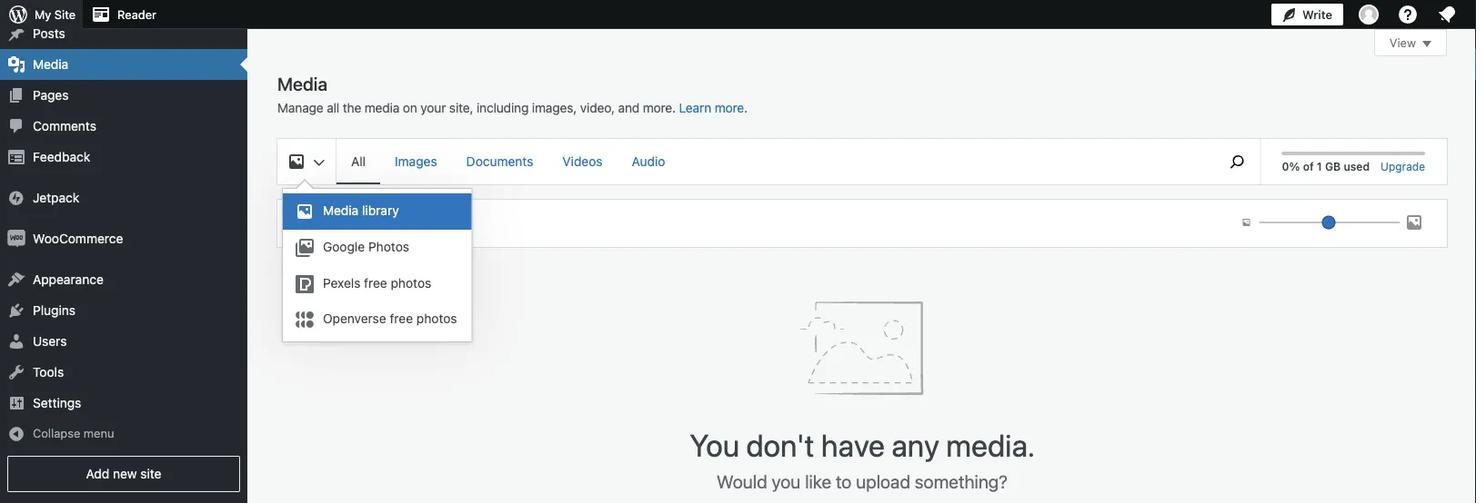 Task type: locate. For each thing, give the bounding box(es) containing it.
upload
[[856, 471, 910, 493]]

add new
[[327, 217, 371, 230]]

on
[[403, 101, 417, 116]]

and
[[618, 101, 640, 116]]

None search field
[[1215, 139, 1260, 185]]

None range field
[[1259, 215, 1400, 231]]

1 vertical spatial photos
[[416, 311, 457, 326]]

2 img image from the top
[[7, 230, 25, 248]]

none range field inside you don't have any media. main content
[[1259, 215, 1400, 231]]

media up pages
[[33, 57, 68, 72]]

photos
[[391, 276, 431, 291], [416, 311, 457, 326]]

new for add new site
[[113, 467, 137, 482]]

media inside media manage all the media on your site, including images, video, and more. learn more .
[[277, 73, 327, 94]]

my profile image
[[1359, 5, 1379, 25]]

menu containing media library
[[283, 189, 472, 342]]

appearance link
[[0, 265, 247, 296]]

media
[[365, 101, 400, 116]]

menu
[[84, 427, 114, 441]]

my site link
[[0, 0, 83, 29]]

my site
[[35, 8, 76, 21]]

media manage all the media on your site, including images, video, and more. learn more .
[[277, 73, 748, 116]]

reader link
[[83, 0, 164, 29]]

have
[[821, 427, 885, 463]]

collapse
[[33, 427, 80, 441]]

1 vertical spatial add
[[86, 467, 109, 482]]

videos
[[562, 154, 603, 169]]

img image left woocommerce
[[7, 230, 25, 248]]

0 vertical spatial img image
[[7, 189, 25, 207]]

view
[[1390, 36, 1416, 50]]

free for pexels
[[364, 276, 387, 291]]

gb
[[1325, 160, 1341, 173]]

jetpack link
[[0, 183, 247, 214]]

comments
[[33, 119, 96, 134]]

1 horizontal spatial new
[[350, 217, 371, 230]]

google photos button
[[283, 230, 472, 266]]

0 vertical spatial new
[[350, 217, 371, 230]]

google
[[323, 239, 365, 254]]

media.
[[946, 427, 1035, 463]]

upgrade
[[1381, 160, 1425, 173]]

media up manage
[[277, 73, 327, 94]]

0 vertical spatial media
[[33, 57, 68, 72]]

documents link
[[452, 139, 548, 183]]

would
[[717, 471, 767, 493]]

comments link
[[0, 111, 247, 142]]

free
[[364, 276, 387, 291], [390, 311, 413, 326]]

2 vertical spatial media
[[323, 203, 359, 218]]

0% of 1 gb used
[[1282, 160, 1370, 173]]

0 horizontal spatial add
[[86, 467, 109, 482]]

settings
[[33, 396, 81, 411]]

add
[[327, 217, 347, 230], [86, 467, 109, 482]]

0 vertical spatial free
[[364, 276, 387, 291]]

openverse free photos
[[323, 311, 457, 326]]

plugins
[[33, 303, 76, 318]]

reader
[[117, 8, 156, 21]]

new
[[350, 217, 371, 230], [113, 467, 137, 482]]

users
[[33, 334, 67, 349]]

media inside button
[[323, 203, 359, 218]]

tooltip
[[282, 179, 482, 343]]

img image inside jetpack link
[[7, 189, 25, 207]]

audio link
[[617, 139, 680, 183]]

don't
[[746, 427, 814, 463]]

collapse menu
[[33, 427, 114, 441]]

img image inside woocommerce link
[[7, 230, 25, 248]]

any
[[892, 427, 940, 463]]

jetpack
[[33, 191, 79, 206]]

0 vertical spatial menu
[[337, 139, 1206, 185]]

woocommerce
[[33, 232, 123, 247]]

media
[[33, 57, 68, 72], [277, 73, 327, 94], [323, 203, 359, 218]]

settings link
[[0, 388, 247, 419]]

0%
[[1282, 160, 1300, 173]]

pages link
[[0, 80, 247, 111]]

photos up openverse free photos
[[391, 276, 431, 291]]

the
[[343, 101, 361, 116]]

1 img image from the top
[[7, 189, 25, 207]]

menu containing all
[[337, 139, 1206, 185]]

pexels free photos button
[[283, 266, 472, 303]]

free down 'pexels free photos' button
[[390, 311, 413, 326]]

new left site
[[113, 467, 137, 482]]

1 horizontal spatial free
[[390, 311, 413, 326]]

0 horizontal spatial new
[[113, 467, 137, 482]]

photos for pexels free photos
[[391, 276, 431, 291]]

img image for woocommerce
[[7, 230, 25, 248]]

tools
[[33, 365, 64, 380]]

including
[[477, 101, 529, 116]]

documents
[[466, 154, 533, 169]]

you don't have any media. main content
[[277, 29, 1447, 504]]

add new group
[[299, 211, 416, 236]]

media link
[[0, 49, 247, 80]]

1 vertical spatial img image
[[7, 230, 25, 248]]

1 horizontal spatial add
[[327, 217, 347, 230]]

media library button
[[283, 194, 472, 230]]

1 vertical spatial media
[[277, 73, 327, 94]]

media for media manage all the media on your site, including images, video, and more. learn more .
[[277, 73, 327, 94]]

img image
[[7, 189, 25, 207], [7, 230, 25, 248]]

0 horizontal spatial free
[[364, 276, 387, 291]]

add new site link
[[7, 457, 240, 493]]

add up google
[[327, 217, 347, 230]]

openverse
[[323, 311, 386, 326]]

feedback
[[33, 150, 90, 165]]

all link
[[337, 139, 380, 183]]

media up google
[[323, 203, 359, 218]]

img image left jetpack
[[7, 189, 25, 207]]

1 vertical spatial menu
[[283, 189, 472, 342]]

manage your notifications image
[[1436, 4, 1458, 25]]

images
[[395, 154, 437, 169]]

0 vertical spatial add
[[327, 217, 347, 230]]

media inside "link"
[[33, 57, 68, 72]]

0 vertical spatial photos
[[391, 276, 431, 291]]

new up google photos
[[350, 217, 371, 230]]

photos down 'pexels free photos' button
[[416, 311, 457, 326]]

new for add new
[[350, 217, 371, 230]]

menu
[[337, 139, 1206, 185], [283, 189, 472, 342]]

you don't have any media. would you like to upload something?
[[690, 427, 1035, 493]]

add for add new
[[327, 217, 347, 230]]

add down menu
[[86, 467, 109, 482]]

1 vertical spatial free
[[390, 311, 413, 326]]

none search field inside you don't have any media. main content
[[1215, 139, 1260, 185]]

1 vertical spatial new
[[113, 467, 137, 482]]

new inside group
[[350, 217, 371, 230]]

more.
[[643, 101, 676, 116]]

collapse menu link
[[0, 419, 247, 449]]

free right pexels at the bottom of page
[[364, 276, 387, 291]]

add for add new site
[[86, 467, 109, 482]]

add inside group
[[327, 217, 347, 230]]

1
[[1317, 160, 1322, 173]]



Task type: vqa. For each thing, say whether or not it's contained in the screenshot.
Dec
no



Task type: describe. For each thing, give the bounding box(es) containing it.
help image
[[1397, 4, 1419, 25]]

site
[[140, 467, 161, 482]]

.
[[744, 101, 748, 116]]

learn more
[[679, 101, 744, 116]]

you
[[690, 427, 740, 463]]

your
[[421, 101, 446, 116]]

used
[[1344, 160, 1370, 173]]

site
[[54, 8, 76, 21]]

audio
[[632, 154, 665, 169]]

open search image
[[1215, 151, 1260, 173]]

like
[[805, 471, 831, 493]]

closed image
[[1423, 41, 1432, 47]]

video,
[[580, 101, 615, 116]]

free for openverse
[[390, 311, 413, 326]]

tooltip containing media library
[[282, 179, 482, 343]]

photos
[[368, 239, 409, 254]]

library
[[362, 203, 399, 218]]

videos link
[[548, 139, 617, 183]]

all
[[327, 101, 339, 116]]

images,
[[532, 101, 577, 116]]

posts link
[[0, 18, 247, 49]]

pexels free photos
[[323, 276, 431, 291]]

google photos
[[323, 239, 409, 254]]

you
[[772, 471, 801, 493]]

media for media
[[33, 57, 68, 72]]

my
[[35, 8, 51, 21]]

add new site
[[86, 467, 161, 482]]

woocommerce link
[[0, 224, 247, 255]]

openverse free photos button
[[283, 303, 472, 337]]

learn more link
[[679, 101, 744, 116]]

posts
[[33, 26, 65, 41]]

appearance
[[33, 273, 104, 288]]

something?
[[915, 471, 1008, 493]]

media for media library
[[323, 203, 359, 218]]

feedback link
[[0, 142, 247, 173]]

to
[[836, 471, 852, 493]]

write
[[1302, 8, 1332, 21]]

images link
[[380, 139, 452, 183]]

img image for jetpack
[[7, 189, 25, 207]]

media library
[[323, 203, 399, 218]]

plugins link
[[0, 296, 247, 327]]

of
[[1303, 160, 1314, 173]]

pages
[[33, 88, 69, 103]]

view button
[[1374, 29, 1447, 56]]

site,
[[449, 101, 473, 116]]

tools link
[[0, 358, 247, 388]]

pexels
[[323, 276, 361, 291]]

write link
[[1272, 0, 1343, 29]]

all
[[351, 154, 366, 169]]

photos for openverse free photos
[[416, 311, 457, 326]]

manage
[[277, 101, 323, 116]]

menu inside you don't have any media. main content
[[337, 139, 1206, 185]]

users link
[[0, 327, 247, 358]]



